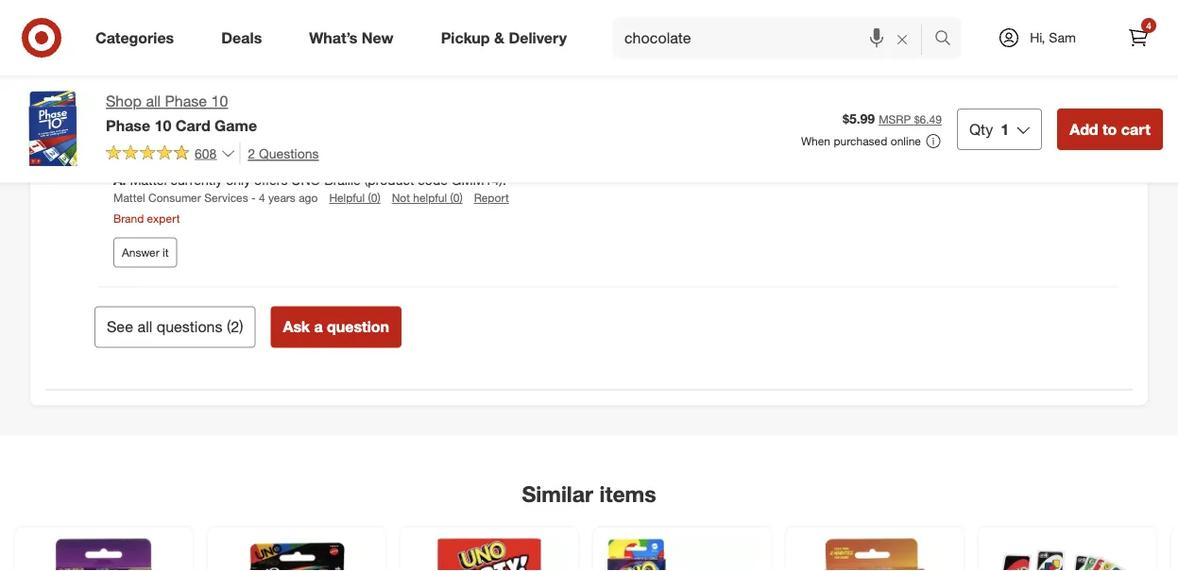 Task type: describe. For each thing, give the bounding box(es) containing it.
2 questions link
[[239, 143, 319, 164]]

categories link
[[79, 17, 198, 59]]

pickup & delivery
[[441, 28, 567, 47]]

store
[[323, 116, 355, 132]]

uno party card game image
[[412, 539, 567, 572]]

608
[[195, 145, 217, 161]]

helpful
[[413, 191, 447, 205]]

not helpful  (0) button
[[392, 190, 463, 206]]

not
[[392, 191, 410, 205]]

categories
[[95, 28, 174, 47]]

what's
[[309, 28, 358, 47]]

$5.99 msrp $6.49
[[843, 111, 942, 127]]

cart
[[1122, 120, 1151, 138]]

1 vertical spatial online
[[891, 134, 921, 148]]

similar items
[[522, 482, 657, 508]]

online inside q: what card games are available in store or online through target in braille format kingsmommy - 4 years ago
[[376, 116, 414, 132]]

deals
[[221, 28, 262, 47]]

add to cart
[[1070, 120, 1151, 138]]

search
[[926, 30, 972, 49]]

helpful  (0) button
[[329, 190, 381, 206]]

2 horizontal spatial 4
[[1147, 19, 1152, 31]]

0 horizontal spatial phase
[[106, 116, 150, 135]]

search button
[[926, 17, 972, 62]]

code
[[418, 172, 448, 189]]

when purchased online
[[801, 134, 921, 148]]

are
[[225, 116, 245, 132]]

q:
[[95, 116, 108, 132]]

1 (0) from the left
[[368, 191, 381, 205]]

years inside q: what card games are available in store or online through target in braille format kingsmommy - 4 years ago
[[183, 141, 210, 155]]

1 vertical spatial 10
[[155, 116, 171, 135]]

ask
[[283, 318, 310, 336]]

2 brand expert from the top
[[113, 211, 180, 225]]

all for see
[[138, 318, 152, 336]]

shop
[[106, 92, 142, 111]]

see all questions ( 2 )
[[107, 318, 243, 336]]

when
[[801, 134, 831, 148]]

game
[[215, 116, 257, 135]]

format
[[569, 116, 611, 132]]

add to cart button
[[1058, 109, 1164, 150]]

card
[[147, 116, 175, 132]]

1 horizontal spatial -
[[251, 191, 256, 205]]

sam
[[1049, 29, 1076, 46]]

similar
[[522, 482, 594, 508]]

add
[[1070, 120, 1099, 138]]

uno card game - retro edition image
[[219, 539, 374, 572]]

$5.99
[[843, 111, 875, 127]]

helpful
[[329, 191, 365, 205]]

to
[[1103, 120, 1118, 138]]

see
[[107, 318, 133, 336]]

all for shop
[[146, 92, 161, 111]]

uno
[[291, 172, 321, 189]]

pickup
[[441, 28, 490, 47]]

what's new
[[309, 28, 394, 47]]

ask a question button
[[271, 307, 402, 348]]

1 expert from the top
[[147, 20, 180, 34]]

qty
[[970, 120, 994, 138]]

(product
[[364, 172, 414, 189]]

gmm14).
[[452, 172, 507, 189]]

report button
[[474, 190, 509, 206]]

msrp
[[879, 112, 911, 127]]

what
[[112, 116, 143, 132]]

a: mattel currently only offers uno braille (product code gmm14).
[[113, 172, 507, 189]]

(
[[227, 318, 231, 336]]

1 brand expert from the top
[[113, 20, 180, 34]]

not helpful  (0)
[[392, 191, 463, 205]]

2 questions
[[248, 145, 319, 161]]

pickup & delivery link
[[425, 17, 591, 59]]

0 vertical spatial 2
[[248, 145, 255, 161]]



Task type: vqa. For each thing, say whether or not it's contained in the screenshot.
trends's And
no



Task type: locate. For each thing, give the bounding box(es) containing it.
new
[[362, 28, 394, 47]]

phase
[[165, 92, 207, 111], [106, 116, 150, 135]]

1 vertical spatial -
[[251, 191, 256, 205]]

a:
[[113, 172, 126, 189]]

what's new link
[[293, 17, 417, 59]]

all up the card
[[146, 92, 161, 111]]

1 brand from the top
[[113, 20, 144, 34]]

4 down offers
[[259, 191, 265, 205]]

answer it button
[[113, 238, 177, 268]]

2 (0) from the left
[[450, 191, 463, 205]]

delivery
[[509, 28, 567, 47]]

card
[[176, 116, 210, 135]]

shop all phase 10 phase 10 card game
[[106, 92, 257, 135]]

expert
[[147, 20, 180, 34], [147, 211, 180, 225]]

0 horizontal spatial -
[[165, 141, 170, 155]]

ago
[[213, 141, 232, 155], [299, 191, 318, 205]]

only
[[226, 172, 251, 189]]

4 down card
[[173, 141, 179, 155]]

reinhards staupe's blink card game the world's fastest game! image
[[798, 539, 953, 572]]

brand up shop
[[113, 20, 144, 34]]

ago down a: mattel currently only offers uno braille (product code gmm14).
[[299, 191, 318, 205]]

games
[[179, 116, 221, 132]]

1 vertical spatial expert
[[147, 211, 180, 225]]

2 vertical spatial 4
[[259, 191, 265, 205]]

1 vertical spatial 4
[[173, 141, 179, 155]]

0 vertical spatial -
[[165, 141, 170, 155]]

0 horizontal spatial online
[[376, 116, 414, 132]]

in
[[308, 116, 319, 132], [512, 116, 523, 132]]

1 vertical spatial brand expert
[[113, 211, 180, 225]]

1 horizontal spatial 10
[[211, 92, 228, 111]]

- down the card
[[165, 141, 170, 155]]

1 vertical spatial brand
[[113, 211, 144, 225]]

(0)
[[368, 191, 381, 205], [450, 191, 463, 205]]

0 horizontal spatial (0)
[[368, 191, 381, 205]]

years
[[183, 141, 210, 155], [268, 191, 296, 205]]

0 horizontal spatial in
[[308, 116, 319, 132]]

0 vertical spatial all
[[146, 92, 161, 111]]

braille
[[324, 172, 361, 189]]

0 horizontal spatial 10
[[155, 116, 171, 135]]

2 brand from the top
[[113, 211, 144, 225]]

2 right the questions
[[231, 318, 239, 336]]

all right 'see'
[[138, 318, 152, 336]]

helpful  (0)
[[329, 191, 381, 205]]

question
[[327, 318, 389, 336]]

What can we help you find? suggestions appear below search field
[[613, 17, 940, 59]]

&
[[494, 28, 505, 47]]

0 vertical spatial expert
[[147, 20, 180, 34]]

expert left deals
[[147, 20, 180, 34]]

offers
[[254, 172, 288, 189]]

q: what card games are available in store or online through target in braille format kingsmommy - 4 years ago
[[95, 116, 611, 155]]

purchased
[[834, 134, 888, 148]]

years down offers
[[268, 191, 296, 205]]

2 in from the left
[[512, 116, 523, 132]]

ago down "game"
[[213, 141, 232, 155]]

0 vertical spatial 10
[[211, 92, 228, 111]]

2
[[248, 145, 255, 161], [231, 318, 239, 336]]

608 link
[[106, 143, 236, 166]]

- down offers
[[251, 191, 256, 205]]

it
[[163, 246, 169, 260]]

0 horizontal spatial ago
[[213, 141, 232, 155]]

10 up the 'are'
[[211, 92, 228, 111]]

uno all wild card game image
[[605, 539, 760, 572]]

phase up card
[[165, 92, 207, 111]]

online down msrp
[[891, 134, 921, 148]]

qty 1
[[970, 120, 1010, 138]]

0 horizontal spatial years
[[183, 141, 210, 155]]

4
[[1147, 19, 1152, 31], [173, 141, 179, 155], [259, 191, 265, 205]]

1 in from the left
[[308, 116, 319, 132]]

(0) down (product
[[368, 191, 381, 205]]

(0) right helpful
[[450, 191, 463, 205]]

10
[[211, 92, 228, 111], [155, 116, 171, 135]]

phase up kingsmommy
[[106, 116, 150, 135]]

brand expert down 'consumer'
[[113, 211, 180, 225]]

in left store
[[308, 116, 319, 132]]

$6.49
[[915, 112, 942, 127]]

braille
[[527, 116, 565, 132]]

1 vertical spatial mattel
[[113, 191, 145, 205]]

online
[[376, 116, 414, 132], [891, 134, 921, 148]]

0 vertical spatial online
[[376, 116, 414, 132]]

image of phase 10 card game image
[[15, 91, 91, 166]]

1 vertical spatial ago
[[299, 191, 318, 205]]

0 horizontal spatial 4
[[173, 141, 179, 155]]

1
[[1001, 120, 1010, 138]]

1 vertical spatial phase
[[106, 116, 150, 135]]

1 horizontal spatial ago
[[299, 191, 318, 205]]

1 vertical spatial years
[[268, 191, 296, 205]]

uno giant game image
[[991, 539, 1146, 572]]

mattel down 'a:'
[[113, 191, 145, 205]]

4 right sam
[[1147, 19, 1152, 31]]

in right 'target'
[[512, 116, 523, 132]]

ask a question
[[283, 318, 389, 336]]

online right or
[[376, 116, 414, 132]]

deals link
[[205, 17, 286, 59]]

1 horizontal spatial in
[[512, 116, 523, 132]]

0 vertical spatial 4
[[1147, 19, 1152, 31]]

answer
[[122, 246, 159, 260]]

0 vertical spatial brand
[[113, 20, 144, 34]]

questions
[[259, 145, 319, 161]]

through
[[417, 116, 467, 132]]

mattel consumer services - 4 years ago
[[113, 191, 318, 205]]

2 up only
[[248, 145, 255, 161]]

1 horizontal spatial (0)
[[450, 191, 463, 205]]

available
[[249, 116, 304, 132]]

1 horizontal spatial 4
[[259, 191, 265, 205]]

-
[[165, 141, 170, 155], [251, 191, 256, 205]]

consumer
[[148, 191, 201, 205]]

a
[[314, 318, 323, 336]]

brand up answer
[[113, 211, 144, 225]]

)
[[239, 318, 243, 336]]

items
[[600, 482, 657, 508]]

10 up 608 link
[[155, 116, 171, 135]]

0 vertical spatial brand expert
[[113, 20, 180, 34]]

answer it
[[122, 246, 169, 260]]

0 vertical spatial years
[[183, 141, 210, 155]]

1 vertical spatial 2
[[231, 318, 239, 336]]

uno flip card game image
[[26, 539, 181, 572]]

hi, sam
[[1030, 29, 1076, 46]]

0 vertical spatial ago
[[213, 141, 232, 155]]

all inside shop all phase 10 phase 10 card game
[[146, 92, 161, 111]]

all
[[146, 92, 161, 111], [138, 318, 152, 336]]

kingsmommy
[[95, 141, 162, 155]]

1 horizontal spatial online
[[891, 134, 921, 148]]

or
[[359, 116, 372, 132]]

services
[[204, 191, 248, 205]]

1 vertical spatial all
[[138, 318, 152, 336]]

4 link
[[1118, 17, 1160, 59]]

1 horizontal spatial years
[[268, 191, 296, 205]]

questions
[[157, 318, 223, 336]]

brand expert
[[113, 20, 180, 34], [113, 211, 180, 225]]

0 horizontal spatial 2
[[231, 318, 239, 336]]

mattel right 'a:'
[[130, 172, 167, 189]]

hi,
[[1030, 29, 1046, 46]]

2 expert from the top
[[147, 211, 180, 225]]

- inside q: what card games are available in store or online through target in braille format kingsmommy - 4 years ago
[[165, 141, 170, 155]]

currently
[[171, 172, 222, 189]]

target
[[471, 116, 508, 132]]

expert down 'consumer'
[[147, 211, 180, 225]]

years down card
[[183, 141, 210, 155]]

0 vertical spatial phase
[[165, 92, 207, 111]]

1 horizontal spatial 2
[[248, 145, 255, 161]]

4 inside q: what card games are available in store or online through target in braille format kingsmommy - 4 years ago
[[173, 141, 179, 155]]

0 vertical spatial mattel
[[130, 172, 167, 189]]

brand expert up shop
[[113, 20, 180, 34]]

ago inside q: what card games are available in store or online through target in braille format kingsmommy - 4 years ago
[[213, 141, 232, 155]]

1 horizontal spatial phase
[[165, 92, 207, 111]]

mattel
[[130, 172, 167, 189], [113, 191, 145, 205]]

report
[[474, 191, 509, 205]]



